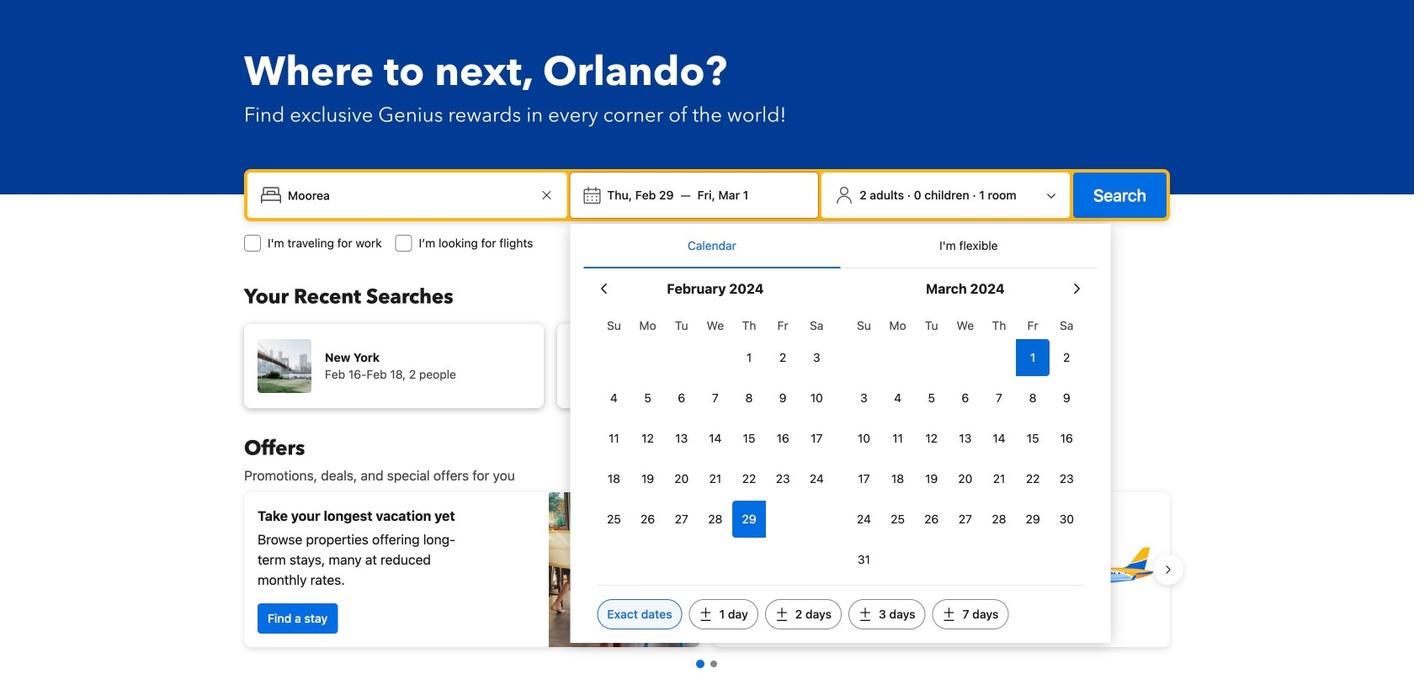 Task type: describe. For each thing, give the bounding box(es) containing it.
20 February 2024 checkbox
[[665, 461, 699, 498]]

1 grid from the left
[[597, 309, 834, 538]]

take your longest vacation yet image
[[549, 493, 701, 648]]

1 horizontal spatial cell
[[1016, 336, 1050, 376]]

7 March 2024 checkbox
[[983, 380, 1016, 417]]

Where are you going? field
[[281, 180, 537, 211]]

14 February 2024 checkbox
[[699, 420, 733, 457]]

24 March 2024 checkbox
[[847, 501, 881, 538]]

19 March 2024 checkbox
[[915, 461, 949, 498]]

4 February 2024 checkbox
[[597, 380, 631, 417]]

21 March 2024 checkbox
[[983, 461, 1016, 498]]

20 March 2024 checkbox
[[949, 461, 983, 498]]

23 February 2024 checkbox
[[766, 461, 800, 498]]

29 February 2024 checkbox
[[733, 501, 766, 538]]

22 March 2024 checkbox
[[1016, 461, 1050, 498]]

1 February 2024 checkbox
[[733, 339, 766, 376]]

28 March 2024 checkbox
[[983, 501, 1016, 538]]

12 March 2024 checkbox
[[915, 420, 949, 457]]

2 March 2024 checkbox
[[1050, 339, 1084, 376]]

18 March 2024 checkbox
[[881, 461, 915, 498]]

12 February 2024 checkbox
[[631, 420, 665, 457]]

8 March 2024 checkbox
[[1016, 380, 1050, 417]]

6 March 2024 checkbox
[[949, 380, 983, 417]]

10 February 2024 checkbox
[[800, 380, 834, 417]]

2 grid from the left
[[847, 309, 1084, 579]]

25 February 2024 checkbox
[[597, 501, 631, 538]]

11 February 2024 checkbox
[[597, 420, 631, 457]]

3 February 2024 checkbox
[[800, 339, 834, 376]]

fly away to your dream vacation image
[[1039, 511, 1157, 629]]

3 March 2024 checkbox
[[847, 380, 881, 417]]

11 March 2024 checkbox
[[881, 420, 915, 457]]

26 February 2024 checkbox
[[631, 501, 665, 538]]

10 March 2024 checkbox
[[847, 420, 881, 457]]

27 February 2024 checkbox
[[665, 501, 699, 538]]



Task type: locate. For each thing, give the bounding box(es) containing it.
27 March 2024 checkbox
[[949, 501, 983, 538]]

13 March 2024 checkbox
[[949, 420, 983, 457]]

region
[[231, 486, 1184, 654]]

19 February 2024 checkbox
[[631, 461, 665, 498]]

tab list
[[584, 224, 1098, 269]]

31 March 2024 checkbox
[[847, 541, 881, 579]]

1 vertical spatial cell
[[733, 498, 766, 538]]

17 February 2024 checkbox
[[800, 420, 834, 457]]

8 February 2024 checkbox
[[733, 380, 766, 417]]

9 March 2024 checkbox
[[1050, 380, 1084, 417]]

grid
[[597, 309, 834, 538], [847, 309, 1084, 579]]

26 March 2024 checkbox
[[915, 501, 949, 538]]

9 February 2024 checkbox
[[766, 380, 800, 417]]

16 March 2024 checkbox
[[1050, 420, 1084, 457]]

30 March 2024 checkbox
[[1050, 501, 1084, 538]]

0 horizontal spatial grid
[[597, 309, 834, 538]]

cell
[[1016, 336, 1050, 376], [733, 498, 766, 538]]

25 March 2024 checkbox
[[881, 501, 915, 538]]

6 February 2024 checkbox
[[665, 380, 699, 417]]

18 February 2024 checkbox
[[597, 461, 631, 498]]

progress bar
[[696, 660, 717, 669]]

5 February 2024 checkbox
[[631, 380, 665, 417]]

2 February 2024 checkbox
[[766, 339, 800, 376]]

28 February 2024 checkbox
[[699, 501, 733, 538]]

22 February 2024 checkbox
[[733, 461, 766, 498]]

15 March 2024 checkbox
[[1016, 420, 1050, 457]]

13 February 2024 checkbox
[[665, 420, 699, 457]]

16 February 2024 checkbox
[[766, 420, 800, 457]]

0 vertical spatial cell
[[1016, 336, 1050, 376]]

4 March 2024 checkbox
[[881, 380, 915, 417]]

24 February 2024 checkbox
[[800, 461, 834, 498]]

29 March 2024 checkbox
[[1016, 501, 1050, 538]]

14 March 2024 checkbox
[[983, 420, 1016, 457]]

1 March 2024 checkbox
[[1016, 339, 1050, 376]]

7 February 2024 checkbox
[[699, 380, 733, 417]]

1 horizontal spatial grid
[[847, 309, 1084, 579]]

23 March 2024 checkbox
[[1050, 461, 1084, 498]]

0 horizontal spatial cell
[[733, 498, 766, 538]]

21 February 2024 checkbox
[[699, 461, 733, 498]]

5 March 2024 checkbox
[[915, 380, 949, 417]]

15 February 2024 checkbox
[[733, 420, 766, 457]]

17 March 2024 checkbox
[[847, 461, 881, 498]]



Task type: vqa. For each thing, say whether or not it's contained in the screenshot.
the 3 February 2024 option
yes



